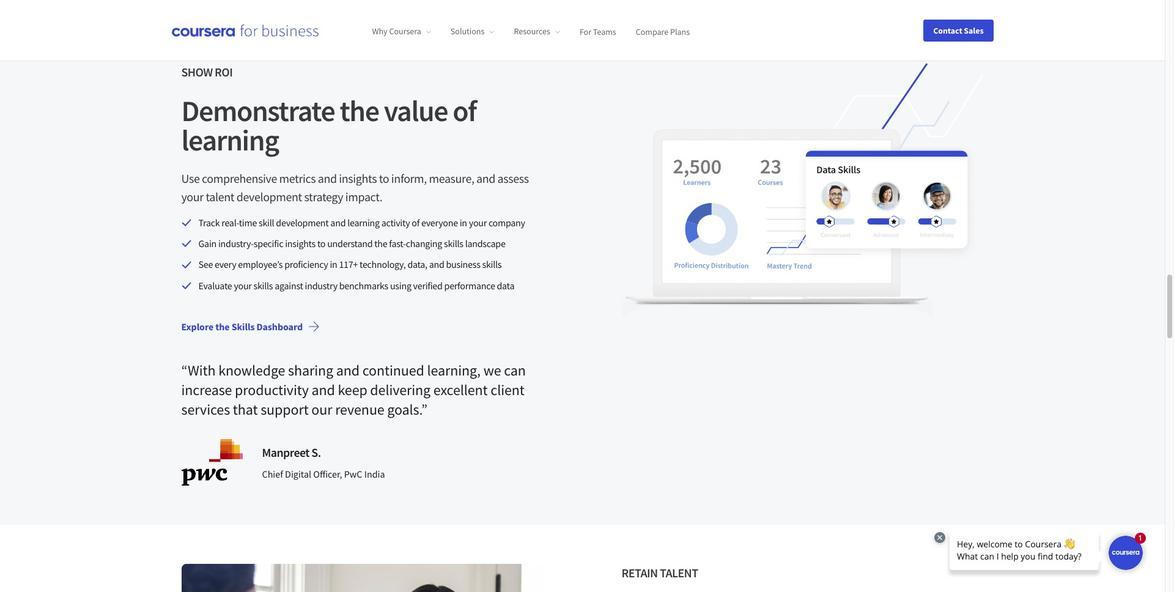 Task type: locate. For each thing, give the bounding box(es) containing it.
officer,
[[313, 468, 342, 480]]

0 vertical spatial to
[[379, 171, 389, 186]]

company
[[489, 216, 525, 229]]

the
[[340, 92, 379, 129], [375, 237, 388, 250], [216, 321, 230, 333]]

support
[[261, 400, 309, 419]]

the for of
[[340, 92, 379, 129]]

2 horizontal spatial your
[[469, 216, 487, 229]]

use
[[181, 171, 200, 186]]

verified
[[413, 280, 443, 292]]

why coursera link
[[372, 26, 431, 37]]

the left skills
[[216, 321, 230, 333]]

development inside use comprehensive metrics and insights to inform, measure, and assess your talent development strategy impact.
[[237, 189, 302, 204]]

learning
[[181, 122, 279, 158], [348, 216, 380, 229]]

talent
[[660, 565, 698, 581]]

2 vertical spatial your
[[234, 280, 252, 292]]

why
[[372, 26, 388, 37]]

value
[[384, 92, 448, 129]]

0 vertical spatial insights
[[339, 171, 377, 186]]

for teams link
[[580, 26, 617, 37]]

with knowledge sharing and continued learning, we can increase productivity and keep delivering excellent client services that support our revenue goals.
[[181, 361, 526, 419]]

business
[[446, 258, 481, 271]]

your down use
[[181, 189, 204, 204]]

1 vertical spatial learning
[[348, 216, 380, 229]]

can
[[504, 361, 526, 380]]

use comprehensive metrics and insights to inform, measure, and assess your talent development strategy impact.
[[181, 171, 529, 204]]

of right the activity
[[412, 216, 420, 229]]

and
[[318, 171, 337, 186], [477, 171, 496, 186], [331, 216, 346, 229], [429, 258, 445, 271], [336, 361, 360, 380], [312, 381, 335, 400]]

0 horizontal spatial insights
[[285, 237, 316, 250]]

chief digital officer, pwc india
[[262, 468, 385, 480]]

demonstrate the value of learning
[[181, 92, 476, 158]]

illustration of coursera's skills dashboard image
[[622, 63, 984, 320]]

data,
[[408, 258, 428, 271]]

using
[[390, 280, 412, 292]]

1 vertical spatial of
[[412, 216, 420, 229]]

solutions
[[451, 26, 485, 37]]

sales
[[964, 25, 984, 36]]

contact sales
[[934, 25, 984, 36]]

learning up gain industry-specific insights to understand the fast-changing skills landscape
[[348, 216, 380, 229]]

development up skill
[[237, 189, 302, 204]]

compare
[[636, 26, 669, 37]]

technology,
[[360, 258, 406, 271]]

explore the skills dashboard
[[181, 321, 303, 333]]

skills down employee's
[[254, 280, 273, 292]]

and right data, at the top of the page
[[429, 258, 445, 271]]

excellent
[[434, 381, 488, 400]]

1 vertical spatial to
[[317, 237, 326, 250]]

revenue
[[335, 400, 385, 419]]

benchmarks
[[339, 280, 388, 292]]

0 vertical spatial development
[[237, 189, 302, 204]]

0 horizontal spatial skills
[[254, 280, 273, 292]]

1 vertical spatial skills
[[482, 258, 502, 271]]

the left fast-
[[375, 237, 388, 250]]

to
[[379, 171, 389, 186], [317, 237, 326, 250]]

resources
[[514, 26, 551, 37]]

goals.
[[387, 400, 421, 419]]

learning up comprehensive
[[181, 122, 279, 158]]

the inside demonstrate the value of learning
[[340, 92, 379, 129]]

0 horizontal spatial your
[[181, 189, 204, 204]]

against
[[275, 280, 303, 292]]

0 vertical spatial of
[[453, 92, 476, 129]]

track real-time skill development and learning activity of everyone in your company
[[199, 216, 525, 229]]

and up the keep
[[336, 361, 360, 380]]

1 vertical spatial insights
[[285, 237, 316, 250]]

your down 'every'
[[234, 280, 252, 292]]

and up strategy
[[318, 171, 337, 186]]

1 horizontal spatial of
[[453, 92, 476, 129]]

2 vertical spatial the
[[216, 321, 230, 333]]

0 vertical spatial the
[[340, 92, 379, 129]]

pwc
[[344, 468, 362, 480]]

our
[[312, 400, 332, 419]]

skills
[[444, 237, 464, 250], [482, 258, 502, 271], [254, 280, 273, 292]]

of right the value
[[453, 92, 476, 129]]

everyone
[[422, 216, 458, 229]]

talent
[[206, 189, 234, 204]]

1 horizontal spatial insights
[[339, 171, 377, 186]]

industry
[[305, 280, 338, 292]]

activity
[[382, 216, 410, 229]]

1 horizontal spatial your
[[234, 280, 252, 292]]

1 horizontal spatial to
[[379, 171, 389, 186]]

to left inform,
[[379, 171, 389, 186]]

fast-
[[389, 237, 406, 250]]

0 vertical spatial learning
[[181, 122, 279, 158]]

real-
[[222, 216, 239, 229]]

that
[[233, 400, 258, 419]]

your up landscape
[[469, 216, 487, 229]]

teams
[[593, 26, 617, 37]]

1 vertical spatial the
[[375, 237, 388, 250]]

and up understand
[[331, 216, 346, 229]]

in right everyone
[[460, 216, 467, 229]]

0 horizontal spatial in
[[330, 258, 337, 271]]

0 vertical spatial in
[[460, 216, 467, 229]]

2 horizontal spatial skills
[[482, 258, 502, 271]]

plans
[[671, 26, 690, 37]]

1 vertical spatial development
[[276, 216, 329, 229]]

0 horizontal spatial of
[[412, 216, 420, 229]]

0 vertical spatial your
[[181, 189, 204, 204]]

1 vertical spatial in
[[330, 258, 337, 271]]

of
[[453, 92, 476, 129], [412, 216, 420, 229]]

development down strategy
[[276, 216, 329, 229]]

client
[[491, 381, 525, 400]]

digital
[[285, 468, 311, 480]]

solutions link
[[451, 26, 495, 37]]

your
[[181, 189, 204, 204], [469, 216, 487, 229], [234, 280, 252, 292]]

industry-
[[218, 237, 254, 250]]

1 vertical spatial your
[[469, 216, 487, 229]]

the left the value
[[340, 92, 379, 129]]

and left assess at the left
[[477, 171, 496, 186]]

in
[[460, 216, 467, 229], [330, 258, 337, 271]]

productivity
[[235, 381, 309, 400]]

1 horizontal spatial skills
[[444, 237, 464, 250]]

insights up proficiency
[[285, 237, 316, 250]]

show roi
[[181, 64, 233, 79]]

india
[[364, 468, 385, 480]]

0 horizontal spatial learning
[[181, 122, 279, 158]]

to up proficiency
[[317, 237, 326, 250]]

skills down landscape
[[482, 258, 502, 271]]

2 vertical spatial skills
[[254, 280, 273, 292]]

skills up business
[[444, 237, 464, 250]]

coursera
[[389, 26, 421, 37]]

insights up impact.
[[339, 171, 377, 186]]

manpreet s.
[[262, 445, 321, 460]]

in left 117+
[[330, 258, 337, 271]]

why coursera
[[372, 26, 421, 37]]



Task type: describe. For each thing, give the bounding box(es) containing it.
your inside use comprehensive metrics and insights to inform, measure, and assess your talent development strategy impact.
[[181, 189, 204, 204]]

resources link
[[514, 26, 560, 37]]

evaluate
[[199, 280, 232, 292]]

we
[[484, 361, 501, 380]]

gain
[[199, 237, 217, 250]]

insights inside use comprehensive metrics and insights to inform, measure, and assess your talent development strategy impact.
[[339, 171, 377, 186]]

for teams
[[580, 26, 617, 37]]

0 horizontal spatial to
[[317, 237, 326, 250]]

knowledge
[[219, 361, 285, 380]]

explore
[[181, 321, 214, 333]]

demonstrate
[[181, 92, 335, 129]]

measure,
[[429, 171, 474, 186]]

skill
[[259, 216, 274, 229]]

understand
[[327, 237, 373, 250]]

coursera for business image
[[172, 24, 318, 37]]

skills
[[232, 321, 255, 333]]

1 horizontal spatial learning
[[348, 216, 380, 229]]

keep
[[338, 381, 367, 400]]

retain
[[622, 565, 658, 581]]

metrics
[[279, 171, 316, 186]]

contact sales button
[[924, 19, 994, 41]]

see every employee's proficiency in 117+ technology, data, and business skills
[[199, 258, 502, 271]]

comprehensive
[[202, 171, 277, 186]]

retain talent
[[622, 565, 698, 581]]

117+
[[339, 258, 358, 271]]

1 horizontal spatial in
[[460, 216, 467, 229]]

assess
[[498, 171, 529, 186]]

explore the skills dashboard link
[[172, 312, 330, 342]]

the for dashboard
[[216, 321, 230, 333]]

employee's
[[238, 258, 283, 271]]

manpreet
[[262, 445, 310, 460]]

services
[[181, 400, 230, 419]]

sharing
[[288, 361, 333, 380]]

pwc logo image
[[181, 439, 243, 486]]

roi
[[215, 64, 233, 79]]

landscape
[[465, 237, 506, 250]]

with
[[188, 361, 216, 380]]

compare plans
[[636, 26, 690, 37]]

proficiency
[[285, 258, 328, 271]]

performance
[[444, 280, 495, 292]]

track
[[199, 216, 220, 229]]

compare plans link
[[636, 26, 690, 37]]

impact.
[[346, 189, 383, 204]]

chief
[[262, 468, 283, 480]]

delivering
[[370, 381, 431, 400]]

evaluate your skills against industry benchmarks using verified performance data
[[199, 280, 515, 292]]

strategy
[[304, 189, 343, 204]]

dashboard
[[257, 321, 303, 333]]

data
[[497, 280, 515, 292]]

for
[[580, 26, 592, 37]]

and up "our"
[[312, 381, 335, 400]]

to inside use comprehensive metrics and insights to inform, measure, and assess your talent development strategy impact.
[[379, 171, 389, 186]]

gain industry-specific insights to understand the fast-changing skills landscape
[[199, 237, 506, 250]]

contact
[[934, 25, 963, 36]]

increase
[[181, 381, 232, 400]]

of inside demonstrate the value of learning
[[453, 92, 476, 129]]

learning inside demonstrate the value of learning
[[181, 122, 279, 158]]

time
[[239, 216, 257, 229]]

learning,
[[427, 361, 481, 380]]

0 vertical spatial skills
[[444, 237, 464, 250]]

specific
[[254, 237, 283, 250]]

see
[[199, 258, 213, 271]]

inform,
[[391, 171, 427, 186]]

changing
[[406, 237, 442, 250]]

s.
[[312, 445, 321, 460]]

show
[[181, 64, 213, 79]]

every
[[215, 258, 236, 271]]

continued
[[363, 361, 424, 380]]



Task type: vqa. For each thing, say whether or not it's contained in the screenshot.
that
yes



